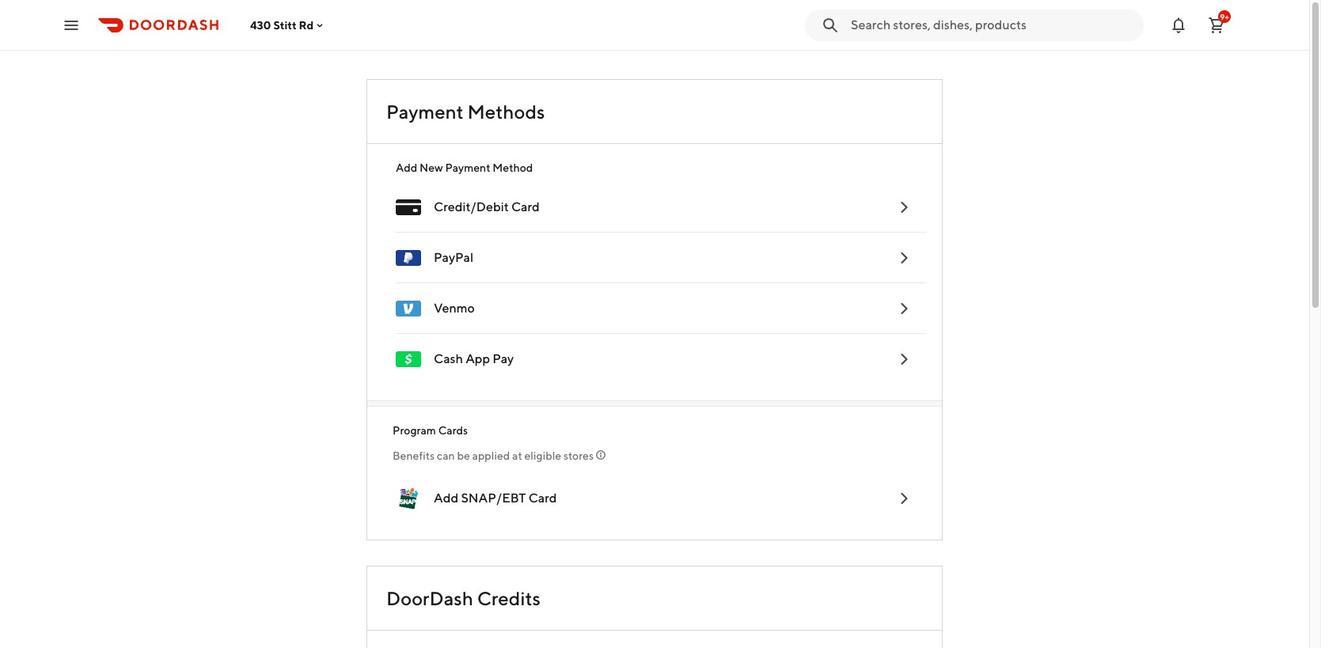 Task type: vqa. For each thing, say whether or not it's contained in the screenshot.
the bottom rich
no



Task type: locate. For each thing, give the bounding box(es) containing it.
add new payment method image for credit/debit card
[[895, 198, 914, 217]]

cards
[[438, 424, 468, 437]]

show menu image
[[396, 195, 421, 220]]

add right add snap/ebt card icon
[[434, 491, 459, 506]]

add snap/ebt card image
[[396, 486, 421, 512]]

add new payment method image for cash app pay
[[895, 350, 914, 369]]

menu
[[383, 160, 927, 385]]

1 horizontal spatial add
[[434, 491, 459, 506]]

0 vertical spatial payment
[[386, 101, 464, 123]]

0 vertical spatial add
[[396, 162, 418, 174]]

add left new
[[396, 162, 418, 174]]

benefits
[[393, 450, 435, 462]]

1 add new payment method image from the top
[[895, 198, 914, 217]]

1 items, open order cart image
[[1208, 15, 1227, 34]]

open menu image
[[62, 15, 81, 34]]

notification bell image
[[1170, 15, 1189, 34]]

Store search: begin typing to search for stores available on DoorDash text field
[[851, 16, 1135, 34]]

new
[[420, 162, 443, 174]]

card down eligible
[[529, 491, 557, 506]]

payment
[[386, 101, 464, 123], [445, 162, 491, 174]]

card
[[512, 200, 540, 215], [529, 491, 557, 506]]

0 horizontal spatial add
[[396, 162, 418, 174]]

doordash credits
[[386, 588, 541, 610]]

paypal
[[434, 250, 474, 265]]

add
[[396, 162, 418, 174], [434, 491, 459, 506]]

be
[[457, 450, 470, 462]]

1 vertical spatial payment
[[445, 162, 491, 174]]

payment up new
[[386, 101, 464, 123]]

add new payment method image for venmo
[[895, 299, 914, 318]]

4 add new payment method image from the top
[[895, 350, 914, 369]]

card down method at the left of the page
[[512, 200, 540, 215]]

add for add snap/ebt card
[[434, 491, 459, 506]]

can
[[437, 450, 455, 462]]

0 vertical spatial card
[[512, 200, 540, 215]]

3 add new payment method image from the top
[[895, 299, 914, 318]]

doordash
[[386, 588, 474, 610]]

payment right new
[[445, 162, 491, 174]]

add new payment method image
[[895, 198, 914, 217], [895, 249, 914, 268], [895, 299, 914, 318], [895, 350, 914, 369]]

program cards
[[393, 424, 468, 437]]

9+ button
[[1201, 9, 1233, 41]]

2 add new payment method image from the top
[[895, 249, 914, 268]]

methods
[[468, 101, 545, 123]]

1 vertical spatial add
[[434, 491, 459, 506]]

cash
[[434, 352, 463, 367]]



Task type: describe. For each thing, give the bounding box(es) containing it.
applied
[[472, 450, 510, 462]]

benefits can be applied at eligible stores
[[393, 450, 594, 462]]

program
[[393, 424, 436, 437]]

venmo
[[434, 301, 475, 316]]

add snap/ebt card
[[434, 491, 557, 506]]

1 vertical spatial card
[[529, 491, 557, 506]]

add new payment method
[[396, 162, 533, 174]]

eligible
[[525, 450, 562, 462]]

cash app pay
[[434, 352, 514, 367]]

credits
[[477, 588, 541, 610]]

add new payment method image for paypal
[[895, 249, 914, 268]]

add new payment method image
[[895, 489, 914, 508]]

credit/debit card
[[434, 200, 540, 215]]

430 stitt rd button
[[250, 19, 326, 31]]

430
[[250, 19, 271, 31]]

menu containing credit/debit card
[[383, 160, 927, 385]]

card inside menu
[[512, 200, 540, 215]]

benefits can be applied at eligible stores button
[[393, 448, 917, 464]]

credit/debit
[[434, 200, 509, 215]]

pay
[[493, 352, 514, 367]]

stores
[[564, 450, 594, 462]]

app
[[466, 352, 490, 367]]

payment methods
[[386, 101, 545, 123]]

9+
[[1221, 11, 1230, 21]]

at
[[512, 450, 522, 462]]

method
[[493, 162, 533, 174]]

stitt
[[274, 19, 297, 31]]

snap/ebt
[[461, 491, 526, 506]]

add for add new payment method
[[396, 162, 418, 174]]

430 stitt rd
[[250, 19, 314, 31]]

rd
[[299, 19, 314, 31]]



